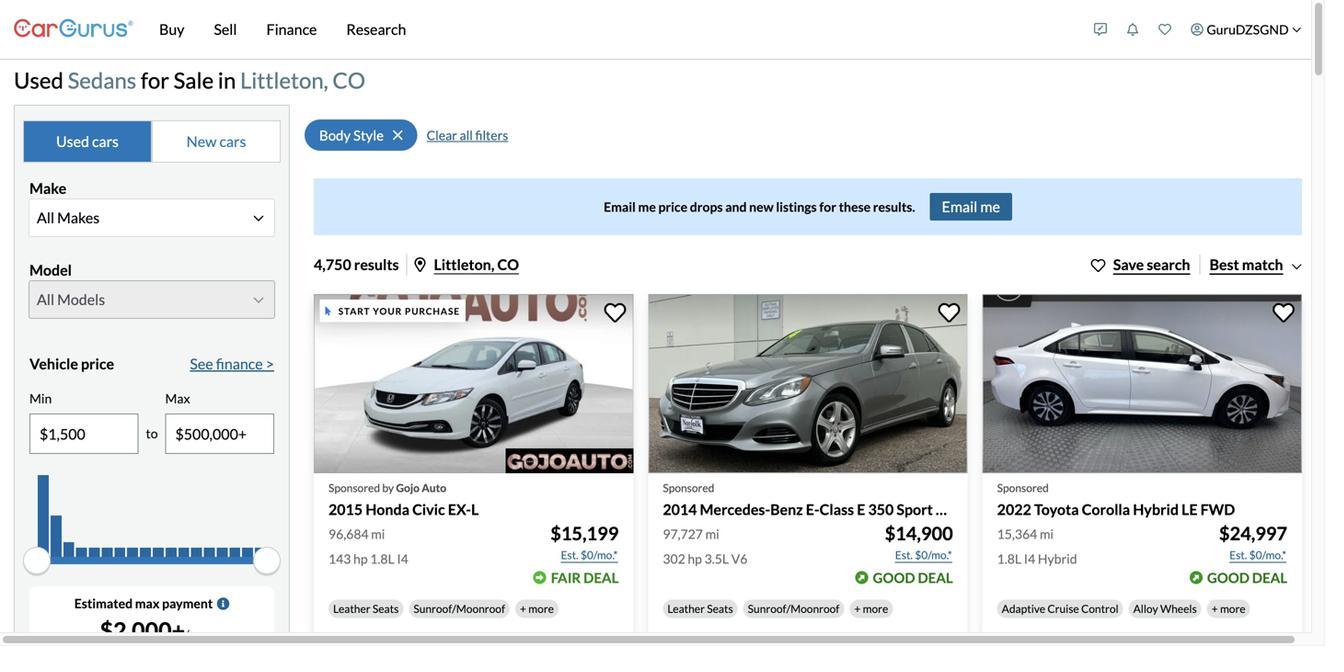 Task type: locate. For each thing, give the bounding box(es) containing it.
0 vertical spatial littleton,
[[240, 67, 328, 93]]

0 horizontal spatial good deal
[[873, 570, 953, 587]]

good deal down $14,900 est. $0/mo.*
[[873, 570, 953, 587]]

info circle image
[[216, 598, 229, 611]]

2 horizontal spatial + more
[[1212, 603, 1246, 616]]

sponsored by gojo auto 2015 honda civic ex-l
[[329, 482, 479, 519]]

hybrid for i4
[[1038, 552, 1077, 567]]

map marker alt image
[[415, 257, 426, 272]]

gojo
[[396, 482, 420, 495]]

vehicle price
[[29, 355, 114, 373]]

search
[[1147, 256, 1190, 274]]

1 sunroof/moonroof from the left
[[413, 603, 505, 616]]

used cars button
[[23, 120, 152, 163]]

leather down the 143
[[333, 603, 370, 616]]

Min field
[[30, 415, 138, 454]]

figure
[[37, 476, 267, 560]]

hybrid left le
[[1133, 501, 1179, 519]]

hybrid down toyota
[[1038, 552, 1077, 567]]

+ more
[[520, 603, 554, 616], [854, 603, 888, 616], [1212, 603, 1246, 616]]

$0/mo.* inside $24,997 est. $0/mo.*
[[1249, 549, 1286, 562]]

est. $0/mo.* button for $15,199
[[560, 546, 619, 565]]

1 horizontal spatial $0/mo.*
[[915, 549, 952, 562]]

1 horizontal spatial hp
[[688, 552, 702, 567]]

0 horizontal spatial hp
[[353, 552, 368, 567]]

hybrid inside sponsored 2022 toyota corolla hybrid le fwd
[[1133, 501, 1179, 519]]

1 horizontal spatial est.
[[895, 549, 913, 562]]

3 mi from the left
[[1040, 527, 1054, 542]]

1 vertical spatial for
[[819, 199, 836, 215]]

+ more down $14,900 est. $0/mo.*
[[854, 603, 888, 616]]

2 horizontal spatial +
[[1212, 603, 1218, 616]]

sponsored up 2015
[[329, 482, 380, 495]]

for left the these at the top right
[[819, 199, 836, 215]]

2 $0/mo.* from the left
[[915, 549, 952, 562]]

email right results.
[[942, 198, 978, 216]]

1 vertical spatial used
[[56, 132, 89, 150]]

3 $0/mo.* from the left
[[1249, 549, 1286, 562]]

est. $0/mo.* button down $14,900
[[894, 546, 953, 565]]

e-
[[806, 501, 820, 519]]

302
[[663, 552, 685, 567]]

cars down sedans
[[92, 132, 119, 150]]

2 horizontal spatial more
[[1220, 603, 1246, 616]]

deal down $14,900 est. $0/mo.*
[[918, 570, 953, 587]]

good down $14,900 est. $0/mo.*
[[873, 570, 915, 587]]

est. down $24,997 in the right of the page
[[1230, 549, 1247, 562]]

start your purchase
[[338, 306, 460, 317]]

2 horizontal spatial est. $0/mo.* button
[[1229, 546, 1287, 565]]

1 + from the left
[[520, 603, 526, 616]]

1 vertical spatial hybrid
[[1038, 552, 1077, 567]]

deal for $24,997
[[1252, 570, 1287, 587]]

3 + more from the left
[[1212, 603, 1246, 616]]

filters
[[475, 127, 508, 143]]

3 sponsored from the left
[[997, 482, 1049, 495]]

est. inside $14,900 est. $0/mo.*
[[895, 549, 913, 562]]

1 sponsored from the left
[[329, 482, 380, 495]]

sponsored up 2014
[[663, 482, 714, 495]]

used
[[14, 67, 63, 93], [56, 132, 89, 150]]

3 more from the left
[[1220, 603, 1246, 616]]

0 horizontal spatial est.
[[561, 549, 578, 562]]

mi down "honda"
[[371, 527, 385, 542]]

2 i4 from the left
[[1024, 552, 1035, 567]]

+
[[520, 603, 526, 616], [854, 603, 861, 616], [1212, 603, 1218, 616]]

0 vertical spatial price
[[658, 199, 687, 215]]

open notifications image
[[1126, 23, 1139, 36]]

est. for $24,997
[[1230, 549, 1247, 562]]

white 2022 toyota corolla hybrid le fwd sedan front-wheel drive continuously variable transmission image
[[982, 294, 1302, 474]]

seats for $15,199
[[373, 603, 399, 616]]

deal right fair
[[584, 570, 619, 587]]

3 + from the left
[[1212, 603, 1218, 616]]

$0/mo.* inside $14,900 est. $0/mo.*
[[915, 549, 952, 562]]

1 horizontal spatial good deal
[[1207, 570, 1287, 587]]

$14,900
[[885, 523, 953, 545]]

0 horizontal spatial me
[[638, 199, 656, 215]]

price
[[658, 199, 687, 215], [81, 355, 114, 373]]

1 horizontal spatial me
[[980, 198, 1000, 216]]

make
[[29, 179, 66, 197]]

3 est. from the left
[[1230, 549, 1247, 562]]

2 1.8l from the left
[[997, 552, 1022, 567]]

used inside button
[[56, 132, 89, 150]]

2 cars from the left
[[219, 132, 246, 150]]

0 horizontal spatial more
[[528, 603, 554, 616]]

2 sunroof/moonroof from the left
[[748, 603, 840, 616]]

sponsored inside sponsored 2014 mercedes-benz e-class e 350 sport 4matic
[[663, 482, 714, 495]]

1 horizontal spatial +
[[854, 603, 861, 616]]

1 horizontal spatial for
[[819, 199, 836, 215]]

$14,900 est. $0/mo.*
[[885, 523, 953, 562]]

1 horizontal spatial mi
[[705, 527, 719, 542]]

me for email me price drops and new listings for these results.
[[638, 199, 656, 215]]

price left drops
[[658, 199, 687, 215]]

est.
[[561, 549, 578, 562], [895, 549, 913, 562], [1230, 549, 1247, 562]]

$2,000+ /mo
[[100, 618, 204, 645]]

0 horizontal spatial good
[[873, 570, 915, 587]]

0 horizontal spatial cars
[[92, 132, 119, 150]]

seats down 96,684 mi 143 hp 1.8l i4
[[373, 603, 399, 616]]

me inside button
[[980, 198, 1000, 216]]

used sedans for sale in littleton, co
[[14, 67, 365, 93]]

1 more from the left
[[528, 603, 554, 616]]

i4 down "15,364"
[[1024, 552, 1035, 567]]

+ for $24,997
[[1212, 603, 1218, 616]]

co
[[333, 67, 365, 93], [497, 256, 519, 274]]

e
[[857, 501, 865, 519]]

mi up 3.5l
[[705, 527, 719, 542]]

finance
[[216, 355, 263, 373]]

more down $14,900 est. $0/mo.*
[[863, 603, 888, 616]]

0 vertical spatial hybrid
[[1133, 501, 1179, 519]]

+ more for $24,997
[[1212, 603, 1246, 616]]

me
[[980, 198, 1000, 216], [638, 199, 656, 215]]

hp inside 96,684 mi 143 hp 1.8l i4
[[353, 552, 368, 567]]

listings
[[776, 199, 817, 215]]

1 horizontal spatial hybrid
[[1133, 501, 1179, 519]]

1 good from the left
[[873, 570, 915, 587]]

1 horizontal spatial sponsored
[[663, 482, 714, 495]]

sponsored up 2022
[[997, 482, 1049, 495]]

1 horizontal spatial good
[[1207, 570, 1250, 587]]

0 horizontal spatial leather
[[333, 603, 370, 616]]

your
[[373, 306, 402, 317]]

est. $0/mo.* button down the $15,199
[[560, 546, 619, 565]]

good deal for $14,900
[[873, 570, 953, 587]]

1 cars from the left
[[92, 132, 119, 150]]

1 leather seats from the left
[[333, 603, 399, 616]]

deal for $15,199
[[584, 570, 619, 587]]

143
[[329, 552, 351, 567]]

97,727
[[663, 527, 703, 542]]

1 hp from the left
[[353, 552, 368, 567]]

$0/mo.* for $24,997
[[1249, 549, 1286, 562]]

0 horizontal spatial est. $0/mo.* button
[[560, 546, 619, 565]]

2 good deal from the left
[[1207, 570, 1287, 587]]

$0/mo.* down $24,997 in the right of the page
[[1249, 549, 1286, 562]]

add a car review image
[[1094, 23, 1107, 36]]

seats down 3.5l
[[707, 603, 733, 616]]

est. for $14,900
[[895, 549, 913, 562]]

1 vertical spatial co
[[497, 256, 519, 274]]

0 horizontal spatial seats
[[373, 603, 399, 616]]

2 horizontal spatial $0/mo.*
[[1249, 549, 1286, 562]]

96,684 mi 143 hp 1.8l i4
[[329, 527, 408, 567]]

i4
[[397, 552, 408, 567], [1024, 552, 1035, 567]]

sponsored inside sponsored by gojo auto 2015 honda civic ex-l
[[329, 482, 380, 495]]

email me
[[942, 198, 1000, 216]]

1 deal from the left
[[584, 570, 619, 587]]

co up body style
[[333, 67, 365, 93]]

mi inside 97,727 mi 302 hp 3.5l v6
[[705, 527, 719, 542]]

1 good deal from the left
[[873, 570, 953, 587]]

1 horizontal spatial 1.8l
[[997, 552, 1022, 567]]

1 horizontal spatial deal
[[918, 570, 953, 587]]

0 horizontal spatial +
[[520, 603, 526, 616]]

2 deal from the left
[[918, 570, 953, 587]]

$0/mo.* down $14,900
[[915, 549, 952, 562]]

2 leather from the left
[[667, 603, 705, 616]]

0 horizontal spatial email
[[604, 199, 636, 215]]

email left drops
[[604, 199, 636, 215]]

2 + more from the left
[[854, 603, 888, 616]]

more down fair
[[528, 603, 554, 616]]

1 est. $0/mo.* button from the left
[[560, 546, 619, 565]]

menu bar containing buy
[[133, 0, 1084, 59]]

2 est. $0/mo.* button from the left
[[894, 546, 953, 565]]

1 + more from the left
[[520, 603, 554, 616]]

more
[[528, 603, 554, 616], [863, 603, 888, 616], [1220, 603, 1246, 616]]

$15,199
[[550, 523, 619, 545]]

15,364
[[997, 527, 1037, 542]]

1 1.8l from the left
[[370, 552, 394, 567]]

mi inside 96,684 mi 143 hp 1.8l i4
[[371, 527, 385, 542]]

1 horizontal spatial leather seats
[[667, 603, 733, 616]]

good deal
[[873, 570, 953, 587], [1207, 570, 1287, 587]]

deal down $24,997 est. $0/mo.*
[[1252, 570, 1287, 587]]

price right vehicle
[[81, 355, 114, 373]]

2 mi from the left
[[705, 527, 719, 542]]

0 horizontal spatial 1.8l
[[370, 552, 394, 567]]

1 mi from the left
[[371, 527, 385, 542]]

more right wheels
[[1220, 603, 1246, 616]]

sport
[[897, 501, 933, 519]]

1.8l down "15,364"
[[997, 552, 1022, 567]]

est. inside $15,199 est. $0/mo.*
[[561, 549, 578, 562]]

mercedes-
[[700, 501, 770, 519]]

sponsored
[[329, 482, 380, 495], [663, 482, 714, 495], [997, 482, 1049, 495]]

finance
[[266, 20, 317, 38]]

research button
[[332, 0, 421, 59]]

+ more down fair
[[520, 603, 554, 616]]

sponsored 2022 toyota corolla hybrid le fwd
[[997, 482, 1235, 519]]

2 good from the left
[[1207, 570, 1250, 587]]

2 horizontal spatial est.
[[1230, 549, 1247, 562]]

est. inside $24,997 est. $0/mo.*
[[1230, 549, 1247, 562]]

2 horizontal spatial sponsored
[[997, 482, 1049, 495]]

0 horizontal spatial sunroof/moonroof
[[413, 603, 505, 616]]

mi inside 15,364 mi 1.8l i4 hybrid
[[1040, 527, 1054, 542]]

+ more right wheels
[[1212, 603, 1246, 616]]

mi for $14,900
[[705, 527, 719, 542]]

email inside button
[[942, 198, 978, 216]]

hybrid
[[1133, 501, 1179, 519], [1038, 552, 1077, 567]]

0 vertical spatial for
[[141, 67, 169, 93]]

sunroof/moonroof for $15,199
[[413, 603, 505, 616]]

leather seats down 3.5l
[[667, 603, 733, 616]]

leather down 302
[[667, 603, 705, 616]]

adaptive cruise control
[[1002, 603, 1119, 616]]

2 leather seats from the left
[[667, 603, 733, 616]]

2022
[[997, 501, 1031, 519]]

new cars
[[186, 132, 246, 150]]

hp
[[353, 552, 368, 567], [688, 552, 702, 567]]

clear
[[427, 127, 457, 143]]

used down cargurus logo homepage link
[[14, 67, 63, 93]]

1 horizontal spatial leather
[[667, 603, 705, 616]]

littleton, right map marker alt icon
[[434, 256, 494, 274]]

mi down toyota
[[1040, 527, 1054, 542]]

1 leather from the left
[[333, 603, 370, 616]]

leather seats down the 143
[[333, 603, 399, 616]]

1 horizontal spatial more
[[863, 603, 888, 616]]

hp for $15,199
[[353, 552, 368, 567]]

toyota
[[1034, 501, 1079, 519]]

cars right the new
[[219, 132, 246, 150]]

for left sale
[[141, 67, 169, 93]]

class
[[820, 501, 854, 519]]

clear all filters button
[[427, 124, 508, 146]]

1 horizontal spatial i4
[[1024, 552, 1035, 567]]

sunroof/moonroof for $14,900
[[748, 603, 840, 616]]

2 seats from the left
[[707, 603, 733, 616]]

1 $0/mo.* from the left
[[581, 549, 618, 562]]

used up make
[[56, 132, 89, 150]]

times image
[[393, 127, 403, 143]]

hp right 302
[[688, 552, 702, 567]]

0 horizontal spatial price
[[81, 355, 114, 373]]

benz
[[770, 501, 803, 519]]

1 i4 from the left
[[397, 552, 408, 567]]

0 horizontal spatial co
[[333, 67, 365, 93]]

sponsored for $24,997
[[997, 482, 1049, 495]]

+ more for $15,199
[[520, 603, 554, 616]]

1.8l right the 143
[[370, 552, 394, 567]]

email me price drops and new listings for these results.
[[604, 199, 915, 215]]

good
[[873, 570, 915, 587], [1207, 570, 1250, 587]]

1 horizontal spatial cars
[[219, 132, 246, 150]]

new
[[186, 132, 217, 150]]

est. up fair
[[561, 549, 578, 562]]

$0/mo.* down the $15,199
[[581, 549, 618, 562]]

3 deal from the left
[[1252, 570, 1287, 587]]

0 horizontal spatial sponsored
[[329, 482, 380, 495]]

to
[[146, 426, 158, 442]]

0 horizontal spatial leather seats
[[333, 603, 399, 616]]

$0/mo.*
[[581, 549, 618, 562], [915, 549, 952, 562], [1249, 549, 1286, 562]]

email for email me price drops and new listings for these results.
[[604, 199, 636, 215]]

est. down $14,900
[[895, 549, 913, 562]]

hp right the 143
[[353, 552, 368, 567]]

3 est. $0/mo.* button from the left
[[1229, 546, 1287, 565]]

0 horizontal spatial $0/mo.*
[[581, 549, 618, 562]]

0 horizontal spatial i4
[[397, 552, 408, 567]]

2 more from the left
[[863, 603, 888, 616]]

good down $24,997 est. $0/mo.*
[[1207, 570, 1250, 587]]

1 horizontal spatial est. $0/mo.* button
[[894, 546, 953, 565]]

gurudzsgnd menu
[[1084, 4, 1311, 55]]

0 vertical spatial co
[[333, 67, 365, 93]]

1 horizontal spatial sunroof/moonroof
[[748, 603, 840, 616]]

for
[[141, 67, 169, 93], [819, 199, 836, 215]]

style
[[353, 127, 384, 143]]

97,727 mi 302 hp 3.5l v6
[[663, 527, 748, 567]]

payment
[[162, 596, 213, 612]]

2 + from the left
[[854, 603, 861, 616]]

good for $24,997
[[1207, 570, 1250, 587]]

mi for $24,997
[[1040, 527, 1054, 542]]

see finance >
[[190, 355, 274, 373]]

menu bar
[[133, 0, 1084, 59]]

i4 down "honda"
[[397, 552, 408, 567]]

est. $0/mo.* button down $24,997 in the right of the page
[[1229, 546, 1287, 565]]

1 seats from the left
[[373, 603, 399, 616]]

2014
[[663, 501, 697, 519]]

1 vertical spatial littleton,
[[434, 256, 494, 274]]

2 est. from the left
[[895, 549, 913, 562]]

0 horizontal spatial deal
[[584, 570, 619, 587]]

co right map marker alt icon
[[497, 256, 519, 274]]

mi
[[371, 527, 385, 542], [705, 527, 719, 542], [1040, 527, 1054, 542]]

good deal down $24,997 est. $0/mo.*
[[1207, 570, 1287, 587]]

littleton, down finance popup button
[[240, 67, 328, 93]]

hp inside 97,727 mi 302 hp 3.5l v6
[[688, 552, 702, 567]]

0 vertical spatial used
[[14, 67, 63, 93]]

$0/mo.* for $14,900
[[915, 549, 952, 562]]

1 horizontal spatial seats
[[707, 603, 733, 616]]

2 hp from the left
[[688, 552, 702, 567]]

leather seats for $15,199
[[333, 603, 399, 616]]

1 est. from the left
[[561, 549, 578, 562]]

max
[[165, 391, 190, 407]]

1 horizontal spatial email
[[942, 198, 978, 216]]

0 horizontal spatial + more
[[520, 603, 554, 616]]

and
[[725, 199, 747, 215]]

2 sponsored from the left
[[663, 482, 714, 495]]

0 horizontal spatial hybrid
[[1038, 552, 1077, 567]]

0 horizontal spatial littleton,
[[240, 67, 328, 93]]

$0/mo.* inside $15,199 est. $0/mo.*
[[581, 549, 618, 562]]

1 horizontal spatial littleton,
[[434, 256, 494, 274]]

2 horizontal spatial deal
[[1252, 570, 1287, 587]]

0 horizontal spatial mi
[[371, 527, 385, 542]]

1.8l
[[370, 552, 394, 567], [997, 552, 1022, 567]]

2 horizontal spatial mi
[[1040, 527, 1054, 542]]

save search
[[1113, 256, 1190, 274]]

mouse pointer image
[[325, 307, 331, 316]]

sponsored inside sponsored 2022 toyota corolla hybrid le fwd
[[997, 482, 1049, 495]]

hybrid inside 15,364 mi 1.8l i4 hybrid
[[1038, 552, 1077, 567]]

1 horizontal spatial + more
[[854, 603, 888, 616]]



Task type: vqa. For each thing, say whether or not it's contained in the screenshot.
'Menu Bar'
yes



Task type: describe. For each thing, give the bounding box(es) containing it.
adaptive
[[1002, 603, 1045, 616]]

15,364 mi 1.8l i4 hybrid
[[997, 527, 1077, 567]]

gurudzsgnd
[[1207, 22, 1289, 37]]

honda
[[366, 501, 409, 519]]

finance button
[[252, 0, 332, 59]]

results
[[354, 256, 399, 274]]

sponsored for $15,199
[[329, 482, 380, 495]]

gojo auto image
[[506, 449, 633, 474]]

4,750
[[314, 256, 351, 274]]

alloy
[[1133, 603, 1158, 616]]

clear all filters
[[427, 127, 508, 143]]

results.
[[873, 199, 915, 215]]

vehicle
[[29, 355, 78, 373]]

350
[[868, 501, 894, 519]]

est. $0/mo.* button for $14,900
[[894, 546, 953, 565]]

1.8l inside 15,364 mi 1.8l i4 hybrid
[[997, 552, 1022, 567]]

sedans
[[68, 67, 136, 93]]

email for email me
[[942, 198, 978, 216]]

le
[[1182, 501, 1198, 519]]

$24,997 est. $0/mo.*
[[1219, 523, 1287, 562]]

chevron down image
[[1292, 25, 1302, 34]]

4matic
[[936, 501, 991, 519]]

more for $15,199
[[528, 603, 554, 616]]

estimated max payment
[[74, 596, 213, 612]]

email me button
[[930, 193, 1012, 221]]

v6
[[731, 552, 748, 567]]

sponsored for $14,900
[[663, 482, 714, 495]]

hp for $14,900
[[688, 552, 702, 567]]

sponsored 2014 mercedes-benz e-class e 350 sport 4matic
[[663, 482, 991, 519]]

1.8l inside 96,684 mi 143 hp 1.8l i4
[[370, 552, 394, 567]]

cargurus logo homepage link image
[[14, 3, 133, 56]]

gurudzsgnd button
[[1181, 4, 1311, 55]]

fwd
[[1200, 501, 1235, 519]]

1 vertical spatial price
[[81, 355, 114, 373]]

used cars
[[56, 132, 119, 150]]

body style button
[[305, 119, 417, 151]]

used for used cars
[[56, 132, 89, 150]]

more for $24,997
[[1220, 603, 1246, 616]]

sell
[[214, 20, 237, 38]]

new
[[749, 199, 774, 215]]

auto
[[422, 482, 446, 495]]

all
[[460, 127, 473, 143]]

mi for $15,199
[[371, 527, 385, 542]]

gray 2014 mercedes-benz e-class e 350 sport 4matic sedan all-wheel drive 7-speed automatic image
[[648, 294, 968, 474]]

cars for new cars
[[219, 132, 246, 150]]

save
[[1113, 256, 1144, 274]]

i4 inside 15,364 mi 1.8l i4 hybrid
[[1024, 552, 1035, 567]]

body style
[[319, 127, 384, 143]]

me for email me
[[980, 198, 1000, 216]]

leather seats for $14,900
[[667, 603, 733, 616]]

4,750 results
[[314, 256, 399, 274]]

model
[[29, 261, 72, 279]]

used for used sedans for sale in littleton, co
[[14, 67, 63, 93]]

sale
[[174, 67, 214, 93]]

$0/mo.* for $15,199
[[581, 549, 618, 562]]

see finance > link
[[190, 353, 274, 375]]

$15,199 est. $0/mo.*
[[550, 523, 619, 562]]

+ for $14,900
[[854, 603, 861, 616]]

by
[[382, 482, 394, 495]]

est. $0/mo.* button for $24,997
[[1229, 546, 1287, 565]]

civic
[[412, 501, 445, 519]]

ex-
[[448, 501, 471, 519]]

cars for used cars
[[92, 132, 119, 150]]

leather for $14,900
[[667, 603, 705, 616]]

saved cars image
[[1158, 23, 1171, 36]]

in
[[218, 67, 236, 93]]

corolla
[[1082, 501, 1130, 519]]

estimated
[[74, 596, 133, 612]]

good for $14,900
[[873, 570, 915, 587]]

cargurus logo homepage link link
[[14, 3, 133, 56]]

buy
[[159, 20, 184, 38]]

user icon image
[[1191, 23, 1204, 36]]

body
[[319, 127, 351, 143]]

purchase
[[405, 306, 460, 317]]

$24,997
[[1219, 523, 1287, 545]]

0 horizontal spatial for
[[141, 67, 169, 93]]

min
[[29, 391, 52, 407]]

max
[[135, 596, 160, 612]]

deal for $14,900
[[918, 570, 953, 587]]

taffeta white 2015 honda civic ex-l sedan front-wheel drive continuously variable transmission image
[[314, 294, 633, 474]]

Max field
[[166, 415, 273, 454]]

gurudzsgnd menu item
[[1181, 4, 1311, 55]]

3.5l
[[705, 552, 729, 567]]

i4 inside 96,684 mi 143 hp 1.8l i4
[[397, 552, 408, 567]]

1 horizontal spatial price
[[658, 199, 687, 215]]

buy button
[[144, 0, 199, 59]]

fair deal
[[551, 570, 619, 587]]

these
[[839, 199, 871, 215]]

2015
[[329, 501, 363, 519]]

1 horizontal spatial co
[[497, 256, 519, 274]]

start
[[338, 306, 370, 317]]

see
[[190, 355, 213, 373]]

sell button
[[199, 0, 252, 59]]

littleton, co
[[434, 256, 519, 274]]

alloy wheels
[[1133, 603, 1197, 616]]

>
[[266, 355, 274, 373]]

hybrid for corolla
[[1133, 501, 1179, 519]]

$2,000+
[[100, 618, 185, 645]]

new cars button
[[152, 120, 281, 163]]

leather for $15,199
[[333, 603, 370, 616]]

wheels
[[1160, 603, 1197, 616]]

l
[[471, 501, 479, 519]]

est. for $15,199
[[561, 549, 578, 562]]

seats for $14,900
[[707, 603, 733, 616]]

+ for $15,199
[[520, 603, 526, 616]]

more for $14,900
[[863, 603, 888, 616]]

+ more for $14,900
[[854, 603, 888, 616]]

cruise
[[1048, 603, 1079, 616]]

fair
[[551, 570, 581, 587]]

research
[[346, 20, 406, 38]]

littleton, co button
[[415, 256, 519, 274]]

control
[[1081, 603, 1119, 616]]

good deal for $24,997
[[1207, 570, 1287, 587]]

/mo
[[185, 628, 204, 641]]



